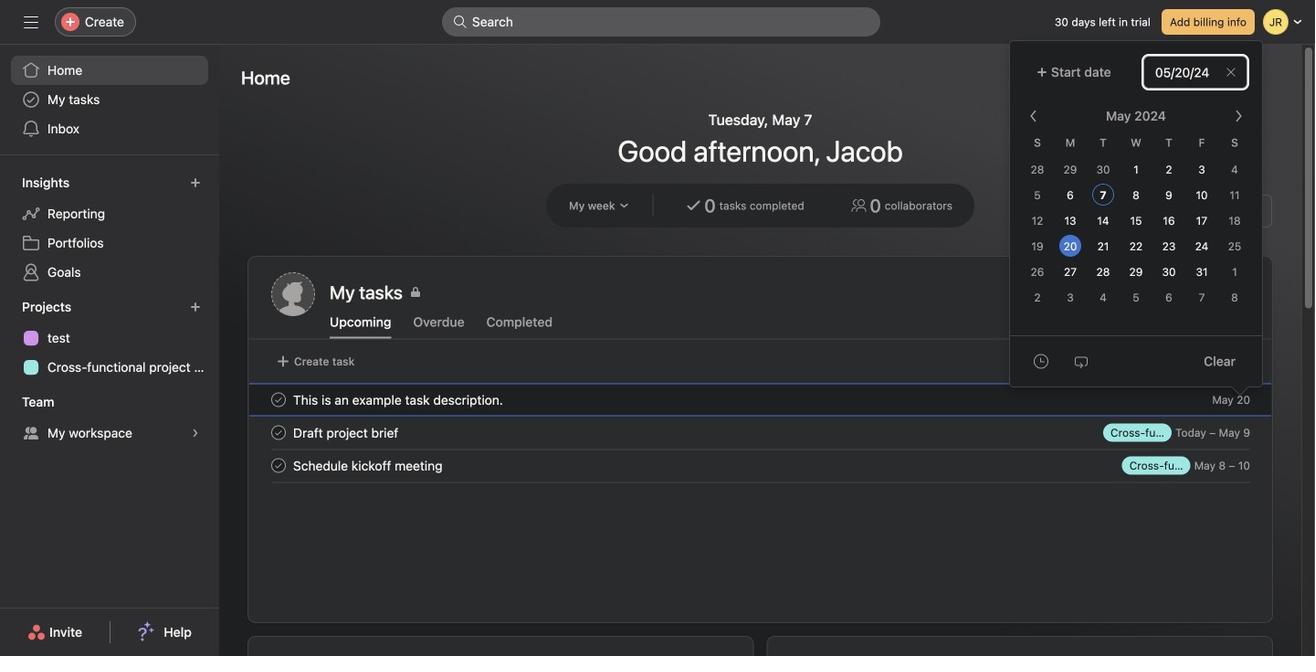 Task type: locate. For each thing, give the bounding box(es) containing it.
1 vertical spatial mark complete checkbox
[[268, 455, 290, 477]]

new project or portfolio image
[[190, 302, 201, 312]]

0 vertical spatial mark complete image
[[268, 389, 290, 411]]

mark complete image
[[268, 422, 290, 444]]

mark complete image down mark complete image
[[268, 455, 290, 477]]

0 vertical spatial mark complete checkbox
[[268, 422, 290, 444]]

list box
[[442, 7, 881, 37]]

1 list item from the top
[[249, 383, 1273, 416]]

Mark complete checkbox
[[268, 422, 290, 444], [268, 455, 290, 477]]

2 list item from the top
[[249, 416, 1273, 449]]

mark complete checkbox down mark complete option
[[268, 422, 290, 444]]

mark complete checkbox down mark complete image
[[268, 455, 290, 477]]

mark complete image up mark complete image
[[268, 389, 290, 411]]

prominent image
[[453, 15, 468, 29]]

insights element
[[0, 166, 219, 291]]

1 mark complete checkbox from the top
[[268, 422, 290, 444]]

next month image
[[1232, 109, 1246, 123]]

2 mark complete image from the top
[[268, 455, 290, 477]]

set to repeat image
[[1075, 354, 1089, 369]]

1 vertical spatial mark complete image
[[268, 455, 290, 477]]

list item
[[249, 383, 1273, 416], [249, 416, 1273, 449], [249, 449, 1273, 482]]

1 mark complete image from the top
[[268, 389, 290, 411]]

mark complete image
[[268, 389, 290, 411], [268, 455, 290, 477]]



Task type: describe. For each thing, give the bounding box(es) containing it.
Due date text field
[[1144, 56, 1248, 89]]

Task Name text field
[[293, 392, 1209, 407]]

projects element
[[0, 291, 219, 386]]

clear due date image
[[1226, 67, 1237, 78]]

teams element
[[0, 386, 219, 451]]

2 mark complete checkbox from the top
[[268, 455, 290, 477]]

add time image
[[1034, 354, 1049, 369]]

hide sidebar image
[[24, 15, 38, 29]]

mark complete image for mark complete option
[[268, 389, 290, 411]]

new insights image
[[190, 177, 201, 188]]

mark complete image for 1st mark complete checkbox from the bottom
[[268, 455, 290, 477]]

global element
[[0, 45, 219, 154]]

see details, my workspace image
[[190, 428, 201, 439]]

3 list item from the top
[[249, 449, 1273, 482]]

add profile photo image
[[271, 272, 315, 316]]

Mark complete checkbox
[[268, 389, 290, 411]]

previous month image
[[1027, 109, 1042, 123]]



Task type: vqa. For each thing, say whether or not it's contained in the screenshot.
list item
yes



